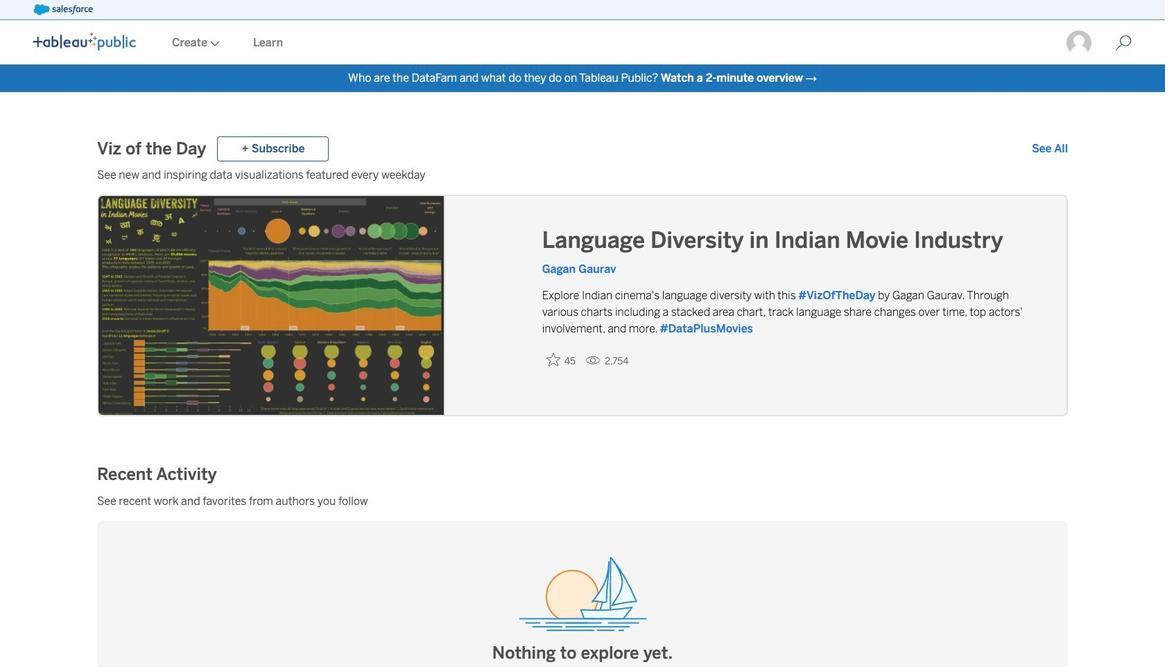 Task type: vqa. For each thing, say whether or not it's contained in the screenshot.
See All Viz of the Day Element
yes



Task type: locate. For each thing, give the bounding box(es) containing it.
go to search image
[[1098, 35, 1148, 51]]

logo image
[[33, 33, 136, 51]]

tableau public viz of the day image
[[98, 196, 445, 418]]

Add Favorite button
[[542, 349, 580, 372]]



Task type: describe. For each thing, give the bounding box(es) containing it.
see recent work and favorites from authors you follow element
[[97, 494, 1068, 510]]

salesforce logo image
[[33, 4, 93, 15]]

christina.overa image
[[1065, 29, 1093, 57]]

viz of the day heading
[[97, 138, 206, 160]]

see new and inspiring data visualizations featured every weekday element
[[97, 167, 1068, 184]]

recent activity heading
[[97, 464, 217, 486]]

add favorite image
[[546, 353, 560, 367]]

create image
[[207, 41, 220, 46]]

see all viz of the day element
[[1032, 141, 1068, 157]]



